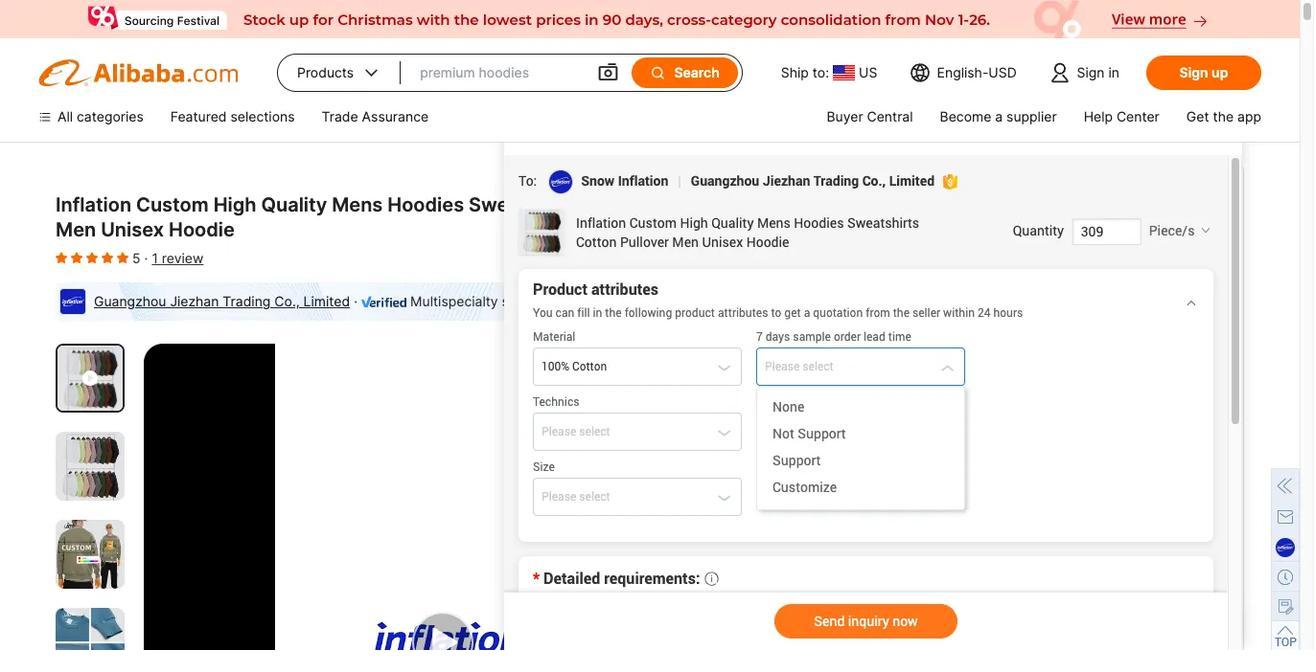 Task type: vqa. For each thing, say whether or not it's contained in the screenshot.
HELP CENTER
yes



Task type: describe. For each thing, give the bounding box(es) containing it.
options:
[[860, 362, 918, 382]]

high
[[213, 194, 256, 217]]

$10.23
[[820, 267, 885, 290]]

1 xl from the left
[[965, 590, 981, 606]]

favorite image
[[689, 368, 718, 397]]

pullover
[[653, 194, 728, 217]]

ship
[[781, 64, 809, 81]]

premium hoodies text field
[[420, 56, 578, 90]]

all categories
[[58, 108, 144, 125]]

become a supplier
[[940, 108, 1057, 125]]

categories
[[77, 108, 144, 125]]

l
[[922, 590, 930, 606]]

sign for sign up
[[1180, 64, 1208, 81]]

-
[[840, 184, 846, 200]]

inflation custom high quality mens hoodies sweatshirts cotton pullover men unisex hoodie
[[56, 194, 728, 242]]

hoodies
[[388, 194, 464, 217]]

assurance
[[362, 108, 429, 125]]

help
[[1084, 108, 1113, 125]]

the
[[1213, 108, 1234, 125]]

size
[[820, 555, 847, 571]]

help center
[[1084, 108, 1160, 125]]

featured
[[170, 108, 227, 125]]

3 xl link
[[1064, 580, 1120, 616]]

methods
[[874, 476, 931, 493]]

get the app
[[1187, 108, 1261, 125]]

selections
[[231, 108, 295, 125]]

guangzhou jiezhan trading co., limited link
[[94, 293, 350, 310]]

multispecialty supplier
[[410, 293, 552, 310]]

sweatshirts
[[469, 194, 580, 217]]

embossed
[[946, 511, 1012, 527]]

to:
[[813, 64, 829, 81]]

cotton
[[584, 194, 648, 217]]

1 vertical spatial printing
[[863, 511, 911, 527]]

variations
[[820, 335, 904, 356]]

custom
[[136, 194, 209, 217]]

l link
[[909, 580, 943, 616]]

puff
[[833, 511, 859, 527]]

get
[[1187, 108, 1209, 125]]

inflation
[[56, 194, 131, 217]]

sign up
[[1180, 64, 1228, 81]]

select
[[1138, 362, 1185, 382]]

mens
[[332, 194, 383, 217]]

guangzhou
[[94, 293, 166, 310]]

$10.79
[[1074, 206, 1137, 229]]

30 - 199 pieces $11.93
[[820, 184, 918, 229]]

ship to:
[[781, 64, 829, 81]]

featured selections
[[170, 108, 295, 125]]

review
[[162, 250, 204, 266]]

all
[[58, 108, 73, 125]]

trading
[[223, 293, 271, 310]]

4 yrs
[[564, 293, 595, 310]]

jiezhan
[[170, 293, 219, 310]]

2 xl link
[[1002, 580, 1057, 616]]

1 horizontal spatial supplier
[[1007, 108, 1057, 125]]

0 horizontal spatial color
[[820, 398, 855, 414]]



Task type: locate. For each thing, give the bounding box(es) containing it.
unisex
[[101, 219, 164, 242]]

center
[[1117, 108, 1160, 125]]

xl inside 'link'
[[1027, 590, 1043, 606]]

select now
[[1138, 362, 1220, 382]]

xl right 2
[[1027, 590, 1043, 606]]

 search
[[649, 64, 720, 81]]

trade
[[322, 108, 358, 125]]

english-
[[937, 64, 989, 81]]

color
[[942, 362, 982, 382], [820, 398, 855, 414]]

sign for sign in
[[1077, 64, 1105, 81]]

xl link
[[951, 580, 994, 616]]


[[361, 63, 382, 82]]

puff printing
[[833, 511, 911, 527]]

english-usd
[[937, 64, 1017, 81]]

company logo image
[[59, 289, 86, 315]]

1 sign from the left
[[1077, 64, 1105, 81]]

trade assurance
[[322, 108, 429, 125]]

hoodie
[[169, 219, 235, 242]]

xl for 3 xl
[[1090, 590, 1106, 606]]

3
[[1078, 590, 1086, 606]]

supplier
[[1007, 108, 1057, 125], [502, 293, 552, 310]]

favorites filling image
[[71, 250, 82, 266], [71, 250, 82, 266], [86, 250, 98, 266], [102, 250, 113, 266], [102, 250, 113, 266], [117, 250, 128, 266]]

3 xl from the left
[[1090, 590, 1106, 606]]

usd
[[989, 64, 1017, 81]]

199
[[850, 184, 873, 200]]

color down total
[[820, 398, 855, 414]]

supplier right "a"
[[1007, 108, 1057, 125]]

0 horizontal spatial xl
[[965, 590, 981, 606]]

2 xl
[[1015, 590, 1043, 606]]

in
[[1109, 64, 1120, 81]]

0 horizontal spatial sign
[[1077, 64, 1105, 81]]

us
[[859, 64, 877, 81]]

1 vertical spatial color
[[820, 398, 855, 414]]

multispecialty
[[410, 293, 498, 310]]

products
[[297, 64, 354, 81]]

favorites filling image
[[56, 250, 67, 266], [56, 250, 67, 266], [86, 250, 98, 266], [117, 250, 128, 266]]

up
[[1212, 64, 1228, 81]]

1 horizontal spatial xl
[[1027, 590, 1043, 606]]

co.,
[[274, 293, 300, 310]]

men
[[56, 219, 96, 242]]

0 vertical spatial color
[[942, 362, 982, 382]]

2 sign from the left
[[1180, 64, 1208, 81]]

1 horizontal spatial sign
[[1180, 64, 1208, 81]]

guangzhou jiezhan trading co., limited
[[94, 293, 350, 310]]

xl for 2 xl
[[1027, 590, 1043, 606]]

s link
[[820, 580, 855, 616]]

search
[[674, 64, 720, 81]]

supplier left 4
[[502, 293, 552, 310]]

now
[[1189, 362, 1220, 382]]

app
[[1238, 108, 1261, 125]]

become
[[940, 108, 991, 125]]

17
[[922, 362, 938, 382]]

buyer
[[827, 108, 863, 125]]

200
[[941, 184, 966, 200]]

pieces
[[877, 184, 918, 200]]

buyer central
[[827, 108, 913, 125]]

$11.93
[[820, 206, 881, 229]]

printing
[[820, 476, 870, 493], [863, 511, 911, 527]]

sign in
[[1077, 64, 1120, 81]]

xl
[[965, 590, 981, 606], [1027, 590, 1043, 606], [1090, 590, 1106, 606]]

select now link
[[1138, 362, 1220, 382]]

1 horizontal spatial color
[[942, 362, 982, 382]]

total options: 17 color
[[820, 362, 982, 382]]

printing up the puff
[[820, 476, 870, 493]]

quality
[[261, 194, 327, 217]]

m
[[876, 590, 888, 606]]

xl right 3
[[1090, 590, 1106, 606]]

1 vertical spatial supplier
[[502, 293, 552, 310]]

0 vertical spatial supplier
[[1007, 108, 1057, 125]]

2
[[1015, 590, 1023, 606]]

30
[[820, 184, 836, 200]]

sign
[[1077, 64, 1105, 81], [1180, 64, 1208, 81]]

0 horizontal spatial supplier
[[502, 293, 552, 310]]

4
[[564, 293, 572, 310]]

total
[[820, 362, 855, 382]]

products 
[[297, 63, 382, 82]]


[[597, 61, 620, 84]]


[[649, 64, 667, 81]]

printing methods
[[820, 476, 931, 493]]

s
[[833, 590, 842, 606]]

sign left in
[[1077, 64, 1105, 81]]

central
[[867, 108, 913, 125]]

3 xl
[[1078, 590, 1106, 606]]

5
[[132, 250, 140, 266]]

0 vertical spatial printing
[[820, 476, 870, 493]]

play fill image
[[82, 369, 98, 388]]

sign left the up on the right of the page
[[1180, 64, 1208, 81]]

2 xl from the left
[[1027, 590, 1043, 606]]

color right 17
[[942, 362, 982, 382]]

yrs
[[576, 293, 595, 310]]

xl right l
[[965, 590, 981, 606]]

a
[[995, 108, 1003, 125]]

cn
[[626, 293, 646, 310]]

embossed link
[[932, 501, 1026, 538]]

2 horizontal spatial xl
[[1090, 590, 1106, 606]]

puff printing link
[[820, 501, 925, 538]]

1 review
[[152, 250, 204, 266]]

m link
[[863, 580, 901, 616]]

1
[[152, 250, 158, 266]]

printing down printing methods
[[863, 511, 911, 527]]



